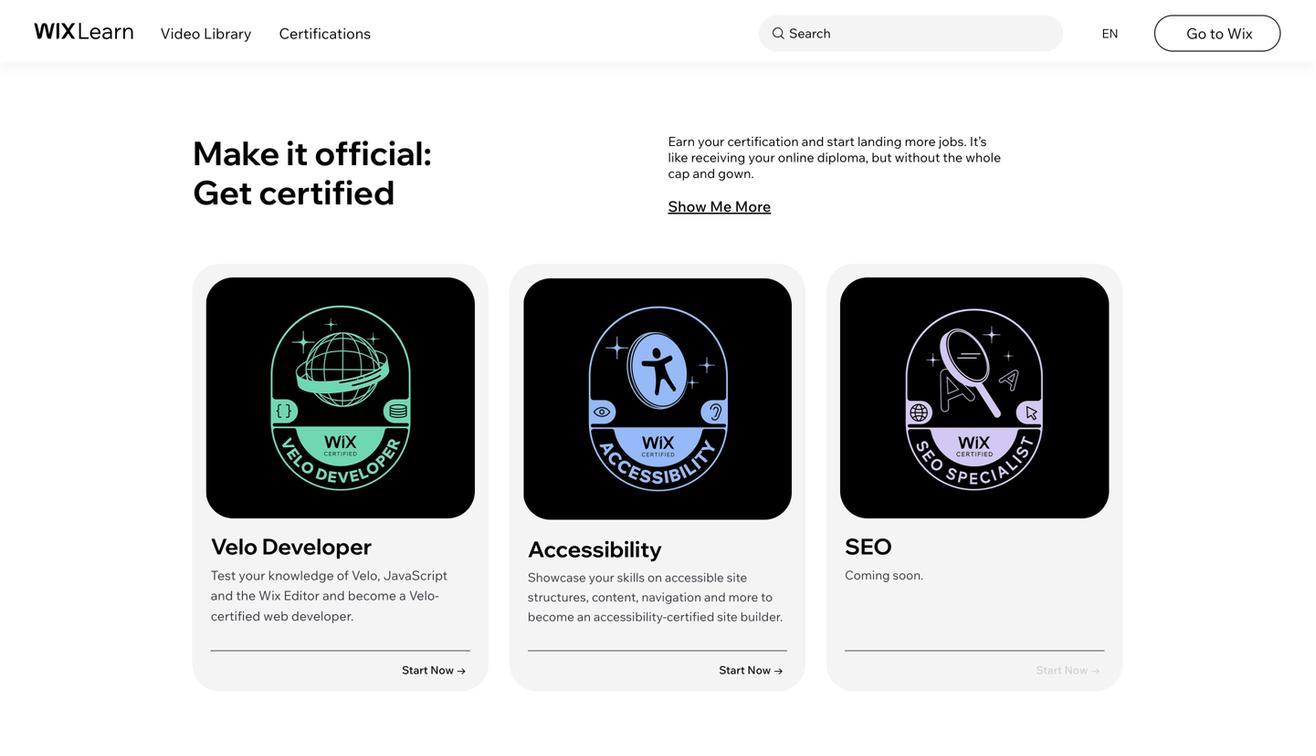 Task type: vqa. For each thing, say whether or not it's contained in the screenshot.
Wix in the 'velo developer test your knowledge of velo, javascript and the wix editor and become a velo- certified web developer.'
yes



Task type: locate. For each thing, give the bounding box(es) containing it.
seo
[[845, 533, 893, 560]]

now
[[430, 664, 454, 677], [748, 664, 771, 677]]

coming
[[845, 568, 890, 583]]

1 vertical spatial more
[[729, 590, 758, 605]]

start now →
[[402, 664, 467, 677], [719, 664, 784, 677]]

wix right go
[[1228, 24, 1253, 42]]

start now → for velo developer
[[402, 664, 467, 677]]

accessibility-
[[594, 609, 667, 625]]

0 vertical spatial become
[[348, 588, 396, 604]]

and
[[802, 133, 824, 149], [693, 165, 715, 181], [211, 588, 233, 604], [323, 588, 345, 604], [704, 590, 726, 605]]

1 vertical spatial wix
[[259, 588, 281, 604]]

make
[[193, 133, 280, 174]]

certifications link
[[279, 24, 371, 42]]

an
[[577, 609, 591, 625]]

your right test
[[239, 568, 265, 584]]

without
[[895, 149, 940, 165]]

and right cap
[[693, 165, 715, 181]]

certified
[[259, 172, 395, 213], [211, 608, 261, 624], [667, 609, 715, 625]]

your inside accessibility showcase your skills on accessible site structures, content, navigation and more to become an accessibility-certified site builder.
[[589, 570, 614, 586]]

1 horizontal spatial start now →
[[719, 664, 784, 677]]

landing
[[858, 133, 902, 149]]

the down velo
[[236, 588, 256, 604]]

start now → link down velo-
[[402, 663, 470, 678]]

wix
[[1228, 24, 1253, 42], [259, 588, 281, 604]]

become down 'velo,'
[[348, 588, 396, 604]]

→ for accessibility
[[774, 664, 784, 677]]

site
[[727, 570, 747, 586], [717, 609, 738, 625]]

earn
[[668, 133, 695, 149]]

accessibility
[[528, 536, 662, 563]]

0 vertical spatial wix
[[1228, 24, 1253, 42]]

→
[[456, 664, 467, 677], [774, 664, 784, 677]]

now for velo developer
[[430, 664, 454, 677]]

2 now from the left
[[748, 664, 771, 677]]

show me more
[[668, 197, 771, 215]]

editor
[[284, 588, 320, 604]]

whole
[[966, 149, 1001, 165]]

video library
[[160, 24, 252, 42]]

web
[[263, 608, 289, 624]]

start now → link down builder. at right bottom
[[719, 663, 787, 678]]

library
[[204, 24, 252, 42]]

start
[[402, 664, 428, 677], [719, 664, 745, 677]]

go to wix
[[1187, 24, 1253, 42]]

velo developer test your knowledge of velo, javascript and the wix editor and become a velo- certified web developer.
[[211, 533, 448, 624]]

2 → from the left
[[774, 664, 784, 677]]

1 start now → from the left
[[402, 664, 467, 677]]

now down velo-
[[430, 664, 454, 677]]

and down accessible
[[704, 590, 726, 605]]

0 horizontal spatial start now → link
[[402, 663, 470, 678]]

become down structures,
[[528, 609, 574, 625]]

1 horizontal spatial now
[[748, 664, 771, 677]]

video library link
[[160, 24, 252, 42]]

developer
[[262, 533, 372, 560]]

the left it's
[[943, 149, 963, 165]]

0 vertical spatial the
[[943, 149, 963, 165]]

2 start now → link from the left
[[719, 663, 787, 678]]

but
[[872, 149, 892, 165]]

1 vertical spatial become
[[528, 609, 574, 625]]

velo developer link
[[211, 533, 372, 560]]

start now → down builder. at right bottom
[[719, 664, 784, 677]]

accessible
[[665, 570, 724, 586]]

more
[[905, 133, 936, 149], [729, 590, 758, 605]]

1 → from the left
[[456, 664, 467, 677]]

2 start from the left
[[719, 664, 745, 677]]

site left builder. at right bottom
[[717, 609, 738, 625]]

online
[[778, 149, 814, 165]]

builder.
[[741, 609, 783, 625]]

become
[[348, 588, 396, 604], [528, 609, 574, 625]]

your up the content,
[[589, 570, 614, 586]]

en
[[1102, 25, 1119, 41]]

0 horizontal spatial start
[[402, 664, 428, 677]]

to
[[1210, 24, 1224, 42], [761, 590, 773, 605]]

1 horizontal spatial become
[[528, 609, 574, 625]]

video
[[160, 24, 200, 42]]

start down velo-
[[402, 664, 428, 677]]

en button
[[1091, 15, 1127, 51]]

1 horizontal spatial →
[[774, 664, 784, 677]]

now down builder. at right bottom
[[748, 664, 771, 677]]

to up builder. at right bottom
[[761, 590, 773, 605]]

1 horizontal spatial more
[[905, 133, 936, 149]]

start now → down velo-
[[402, 664, 467, 677]]

1 horizontal spatial wix
[[1228, 24, 1253, 42]]

1 horizontal spatial start now → link
[[719, 663, 787, 678]]

1 vertical spatial the
[[236, 588, 256, 604]]

0 horizontal spatial more
[[729, 590, 758, 605]]

more
[[735, 197, 771, 215]]

more up builder. at right bottom
[[729, 590, 758, 605]]

1 vertical spatial to
[[761, 590, 773, 605]]

0 horizontal spatial to
[[761, 590, 773, 605]]

certified inside velo developer test your knowledge of velo, javascript and the wix editor and become a velo- certified web developer.
[[211, 608, 261, 624]]

start down builder. at right bottom
[[719, 664, 745, 677]]

more left jobs.
[[905, 133, 936, 149]]

more inside earn your certification and start landing more jobs. it's like receiving your online diploma, but without the whole cap and gown.
[[905, 133, 936, 149]]

certified inside accessibility showcase your skills on accessible site structures, content, navigation and more to become an accessibility-certified site builder.
[[667, 609, 715, 625]]

1 start from the left
[[402, 664, 428, 677]]

receiving
[[691, 149, 746, 165]]

it
[[286, 133, 308, 174]]

go
[[1187, 24, 1207, 42]]

your
[[698, 133, 725, 149], [749, 149, 775, 165], [239, 568, 265, 584], [589, 570, 614, 586]]

2 start now → from the left
[[719, 664, 784, 677]]

certified for developer
[[211, 608, 261, 624]]

1 horizontal spatial start
[[719, 664, 745, 677]]

menu bar containing video library
[[0, 0, 1315, 62]]

certified for showcase
[[667, 609, 715, 625]]

gown.
[[718, 165, 754, 181]]

1 now from the left
[[430, 664, 454, 677]]

your left online
[[749, 149, 775, 165]]

velo
[[211, 533, 258, 560]]

make it official: get certified
[[193, 133, 432, 213]]

0 horizontal spatial now
[[430, 664, 454, 677]]

the
[[943, 149, 963, 165], [236, 588, 256, 604]]

0 horizontal spatial wix
[[259, 588, 281, 604]]

0 horizontal spatial start now →
[[402, 664, 467, 677]]

of
[[337, 568, 349, 584]]

jobs.
[[939, 133, 967, 149]]

site right accessible
[[727, 570, 747, 586]]

become inside accessibility showcase your skills on accessible site structures, content, navigation and more to become an accessibility-certified site builder.
[[528, 609, 574, 625]]

0 vertical spatial more
[[905, 133, 936, 149]]

0 vertical spatial to
[[1210, 24, 1224, 42]]

certifications
[[279, 24, 371, 42]]

to inside accessibility showcase your skills on accessible site structures, content, navigation and more to become an accessibility-certified site builder.
[[761, 590, 773, 605]]

developer.
[[291, 608, 354, 624]]

1 horizontal spatial to
[[1210, 24, 1224, 42]]

menu bar
[[0, 0, 1315, 62]]

showcase
[[528, 570, 586, 586]]

wix up web
[[259, 588, 281, 604]]

start now → link
[[402, 663, 470, 678], [719, 663, 787, 678]]

accessibility showcase your skills on accessible site structures, content, navigation and more to become an accessibility-certified site builder.
[[528, 536, 783, 625]]

1 start now → link from the left
[[402, 663, 470, 678]]

diploma,
[[817, 149, 869, 165]]

to right go
[[1210, 24, 1224, 42]]

1 horizontal spatial the
[[943, 149, 963, 165]]

velo,
[[352, 568, 381, 584]]

test
[[211, 568, 236, 584]]

0 horizontal spatial the
[[236, 588, 256, 604]]

become inside velo developer test your knowledge of velo, javascript and the wix editor and become a velo- certified web developer.
[[348, 588, 396, 604]]

0 horizontal spatial →
[[456, 664, 467, 677]]

0 horizontal spatial become
[[348, 588, 396, 604]]



Task type: describe. For each thing, give the bounding box(es) containing it.
and down "of"
[[323, 588, 345, 604]]

official:
[[315, 133, 432, 174]]

show
[[668, 197, 707, 215]]

seo coming soon.
[[845, 533, 924, 583]]

and inside accessibility showcase your skills on accessible site structures, content, navigation and more to become an accessibility-certified site builder.
[[704, 590, 726, 605]]

show me more link
[[668, 197, 803, 215]]

become for showcase
[[528, 609, 574, 625]]

skills
[[617, 570, 645, 586]]

start now → link for velo developer
[[402, 663, 470, 678]]

the inside velo developer test your knowledge of velo, javascript and the wix editor and become a velo- certified web developer.
[[236, 588, 256, 604]]

a
[[399, 588, 406, 604]]

it's
[[970, 133, 987, 149]]

structures,
[[528, 590, 589, 605]]

start now → for accessibility
[[719, 664, 784, 677]]

→ for velo developer
[[456, 664, 467, 677]]

on
[[648, 570, 662, 586]]

now for accessibility
[[748, 664, 771, 677]]

content,
[[592, 590, 639, 605]]

certified inside "make it official: get certified"
[[259, 172, 395, 213]]

go to wix link
[[1155, 15, 1281, 51]]

and down test
[[211, 588, 233, 604]]

start for velo developer
[[402, 664, 428, 677]]

me
[[710, 197, 732, 215]]

1 vertical spatial site
[[717, 609, 738, 625]]

like
[[668, 149, 688, 165]]

to inside menu bar
[[1210, 24, 1224, 42]]

your right the earn
[[698, 133, 725, 149]]

knowledge
[[268, 568, 334, 584]]

your inside velo developer test your knowledge of velo, javascript and the wix editor and become a velo- certified web developer.
[[239, 568, 265, 584]]

wix inside menu bar
[[1228, 24, 1253, 42]]

and left 'start'
[[802, 133, 824, 149]]

Search text field
[[785, 22, 1059, 45]]

more inside accessibility showcase your skills on accessible site structures, content, navigation and more to become an accessibility-certified site builder.
[[729, 590, 758, 605]]

soon.
[[893, 568, 924, 583]]

start
[[827, 133, 855, 149]]

the inside earn your certification and start landing more jobs. it's like receiving your online diploma, but without the whole cap and gown.
[[943, 149, 963, 165]]

accessibility link
[[528, 536, 662, 563]]

navigation
[[642, 590, 702, 605]]

0 vertical spatial site
[[727, 570, 747, 586]]

certification
[[728, 133, 799, 149]]

start now → link for accessibility
[[719, 663, 787, 678]]

velo-
[[409, 588, 439, 604]]

earn your certification and start landing more jobs. it's like receiving your online diploma, but without the whole cap and gown.
[[668, 133, 1001, 181]]

start for accessibility
[[719, 664, 745, 677]]

become for developer
[[348, 588, 396, 604]]

wix inside velo developer test your knowledge of velo, javascript and the wix editor and become a velo- certified web developer.
[[259, 588, 281, 604]]

get
[[193, 172, 252, 213]]

cap
[[668, 165, 690, 181]]

javascript
[[383, 568, 448, 584]]



